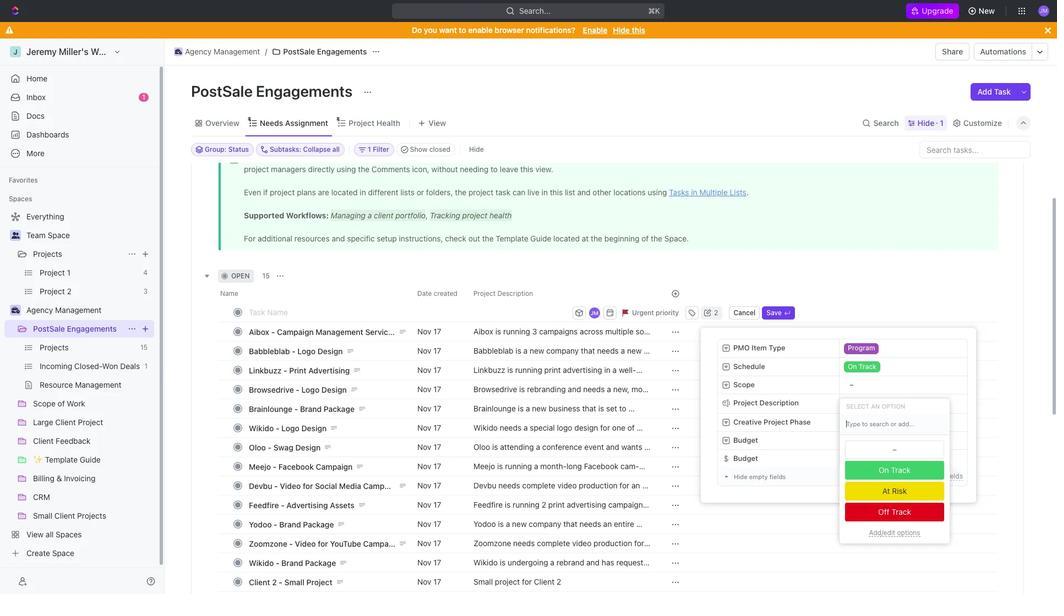 Task type: locate. For each thing, give the bounding box(es) containing it.
0 vertical spatial –
[[850, 381, 854, 389]]

postsale inside sidebar navigation
[[33, 324, 65, 334]]

wikido for wikido needs a special logo design for one of their sub-brands.
[[473, 423, 498, 433]]

0 vertical spatial add
[[978, 87, 992, 96]]

a inside linkbuzz is running print advertising in a well- known magazine and needs content creation.
[[613, 366, 617, 375]]

wikido - logo design
[[249, 424, 327, 433]]

0 vertical spatial advertising
[[563, 366, 602, 375]]

hide for hide empty fields
[[734, 473, 748, 481]]

devbu up upcoming
[[473, 481, 496, 491]]

including
[[529, 530, 561, 539]]

print inside linkbuzz is running print advertising in a well- known magazine and needs content creation.
[[544, 366, 561, 375]]

0 horizontal spatial fields
[[770, 473, 786, 481]]

engagements inside tree
[[67, 324, 117, 334]]

2 vertical spatial brand
[[281, 559, 303, 568]]

2 vertical spatial postsale
[[33, 324, 65, 334]]

add left task
[[978, 87, 992, 96]]

print
[[544, 366, 561, 375], [548, 500, 565, 510]]

track right on
[[891, 466, 911, 475]]

0 vertical spatial youtube
[[330, 539, 361, 549]]

share
[[942, 47, 963, 56]]

save button
[[762, 306, 795, 320]]

1 vertical spatial video
[[295, 539, 316, 549]]

video up campaign.
[[557, 481, 577, 491]]

1 horizontal spatial of
[[627, 423, 635, 433]]

1 vertical spatial engagements
[[256, 82, 353, 100]]

browsedrive for browsedrive is rebranding and needs a new, mod ern logo.
[[473, 385, 517, 394]]

is inside browsedrive is rebranding and needs a new, mod ern logo.
[[519, 385, 525, 394]]

complete inside zoomzone needs complete video production for a youtube campaign to increase brand awareness.
[[537, 539, 570, 548]]

package up zoomzone - video for youtube campaign on the left bottom of the page
[[303, 520, 334, 529]]

zoomzone inside zoomzone needs complete video production for a youtube campaign to increase brand awareness.
[[473, 539, 511, 548]]

an inside devbu needs complete video production for an upcoming social media campaign.
[[632, 481, 640, 491]]

agency management inside tree
[[26, 306, 102, 315]]

needs
[[550, 376, 572, 385], [583, 385, 605, 394], [500, 423, 521, 433], [498, 481, 520, 491], [489, 510, 510, 520], [579, 520, 601, 529], [513, 539, 535, 548]]

and
[[535, 376, 548, 385], [568, 385, 581, 394], [473, 510, 487, 520]]

2 down increase
[[557, 577, 561, 587]]

linkbuzz inside linkbuzz is running print advertising in a well- known magazine and needs content creation.
[[473, 366, 505, 375]]

- right meejo
[[273, 462, 277, 472]]

rebranding
[[527, 385, 566, 394]]

video down facebook
[[280, 481, 301, 491]]

design inside oloo - swag design link
[[295, 443, 321, 452]]

tree
[[4, 208, 154, 563]]

package inside "link"
[[324, 404, 355, 414]]

option
[[882, 403, 905, 410]]

small down "wikido - brand package"
[[284, 578, 304, 587]]

1 vertical spatial package
[[303, 520, 334, 529]]

an right select
[[871, 403, 880, 410]]

package down browsedrive - logo design link
[[324, 404, 355, 414]]

brand down feedfire - advertising assets
[[279, 520, 301, 529]]

an up campaigns
[[632, 481, 640, 491]]

well-
[[619, 366, 636, 375]]

brand
[[300, 404, 322, 414], [279, 520, 301, 529], [281, 559, 303, 568]]

of right one at right bottom
[[627, 423, 635, 433]]

advertising inside linkbuzz is running print advertising in a well- known magazine and needs content creation.
[[563, 366, 602, 375]]

- left print
[[284, 366, 287, 375]]

0 horizontal spatial 1
[[142, 93, 145, 101]]

a up package
[[506, 520, 510, 529]]

save
[[766, 309, 782, 317]]

- down "wikido - brand package"
[[279, 578, 282, 587]]

logo up oloo - swag design
[[281, 424, 299, 433]]

package
[[324, 404, 355, 414], [303, 520, 334, 529], [305, 559, 336, 568]]

- for devbu - video for social media campaign
[[274, 481, 278, 491]]

the
[[553, 510, 564, 520]]

1 vertical spatial agency management link
[[26, 302, 152, 319]]

running inside feedfire is running 2 print advertising campaigns and needs creation of the assets.
[[513, 500, 540, 510]]

1 horizontal spatial an
[[632, 481, 640, 491]]

sidebar navigation
[[0, 39, 165, 595]]

brand down the design.
[[584, 549, 605, 558]]

logo inside wikido - logo design link
[[281, 424, 299, 433]]

- up print
[[292, 347, 296, 356]]

logo.
[[487, 395, 505, 404]]

1 vertical spatial logo
[[301, 385, 319, 394]]

fields right empty
[[770, 473, 786, 481]]

edit
[[932, 472, 944, 481]]

0 vertical spatial package
[[324, 404, 355, 414]]

add/edit options
[[869, 529, 920, 537]]

1 horizontal spatial project
[[349, 118, 375, 127]]

video up "wikido - brand package"
[[295, 539, 316, 549]]

zoomzone needs complete video production for a youtube campaign to increase brand awareness.
[[473, 539, 653, 558]]

0 horizontal spatial devbu
[[249, 481, 272, 491]]

a inside zoomzone needs complete video production for a youtube campaign to increase brand awareness.
[[646, 539, 650, 548]]

0 horizontal spatial agency management link
[[26, 302, 152, 319]]

linkbuzz for linkbuzz is running print advertising in a well- known magazine and needs content creation.
[[473, 366, 505, 375]]

running
[[515, 366, 542, 375], [513, 500, 540, 510]]

1 vertical spatial postsale engagements link
[[33, 320, 123, 338]]

needs inside devbu needs complete video production for an upcoming social media campaign.
[[498, 481, 520, 491]]

project inside client 2 - small project link
[[306, 578, 332, 587]]

2 vertical spatial logo
[[281, 424, 299, 433]]

1 horizontal spatial –
[[850, 381, 854, 389]]

an left entire
[[603, 520, 612, 529]]

0 vertical spatial track
[[891, 466, 911, 475]]

wikido inside wikido needs a special logo design for one of their sub-brands.
[[473, 423, 498, 433]]

devbu
[[473, 481, 496, 491], [249, 481, 272, 491]]

0 vertical spatial production
[[579, 481, 618, 491]]

brainlounge
[[249, 404, 292, 414]]

value not set element inside custom fields element
[[844, 380, 859, 391]]

small left project on the left
[[473, 577, 493, 587]]

0 horizontal spatial brand
[[473, 530, 494, 539]]

wikido - logo design link
[[246, 420, 409, 436]]

+ add or edit fields
[[904, 472, 963, 481]]

project left health
[[349, 118, 375, 127]]

brand
[[473, 530, 494, 539], [584, 549, 605, 558]]

zoomzone up campaign on the bottom of page
[[473, 539, 511, 548]]

logo left "design"
[[557, 423, 572, 433]]

0 vertical spatial logo
[[557, 423, 572, 433]]

running up magazine
[[515, 366, 542, 375]]

client down campaign on the bottom of page
[[534, 577, 555, 587]]

0 vertical spatial of
[[627, 423, 635, 433]]

yodoo - brand package
[[249, 520, 334, 529]]

production inside devbu needs complete video production for an upcoming social media campaign.
[[579, 481, 618, 491]]

you
[[424, 25, 437, 35]]

browsedrive inside browsedrive is rebranding and needs a new, mod ern logo.
[[473, 385, 517, 394]]

1 horizontal spatial yodoo
[[473, 520, 496, 529]]

2 vertical spatial engagements
[[67, 324, 117, 334]]

0 horizontal spatial zoomzone
[[249, 539, 287, 549]]

logo inside babbleblab - logo design link
[[298, 347, 316, 356]]

oloo - swag design
[[249, 443, 321, 452]]

1 horizontal spatial browsedrive
[[473, 385, 517, 394]]

engagements
[[317, 47, 367, 56], [256, 82, 353, 100], [67, 324, 117, 334]]

is inside linkbuzz is running print advertising in a well- known magazine and needs content creation.
[[507, 366, 513, 375]]

a left new,
[[607, 385, 611, 394]]

- up "client 2 - small project"
[[276, 559, 279, 568]]

zoomzone for zoomzone - video for youtube campaign
[[249, 539, 287, 549]]

yodoo inside yodoo - brand package link
[[249, 520, 272, 529]]

tree containing team space
[[4, 208, 154, 563]]

a
[[613, 366, 617, 375], [607, 385, 611, 394], [524, 423, 528, 433], [506, 520, 510, 529], [646, 539, 650, 548]]

zoomzone - video for youtube campaign link
[[246, 536, 409, 552]]

for left social
[[303, 481, 313, 491]]

1 vertical spatial advertising
[[567, 500, 606, 510]]

2 down "wikido - brand package"
[[272, 578, 277, 587]]

- for feedfire - advertising assets
[[281, 501, 285, 510]]

browsedrive is rebranding and needs a new, mod ern logo. button
[[467, 380, 658, 404]]

wikido inside wikido - brand package link
[[249, 559, 274, 568]]

logo inside yodoo is a new company that needs an entire brand package including logo design.
[[563, 530, 578, 539]]

brand left package
[[473, 530, 494, 539]]

print inside feedfire is running 2 print advertising campaigns and needs creation of the assets.
[[548, 500, 565, 510]]

+
[[904, 472, 908, 481]]

0 horizontal spatial project
[[306, 578, 332, 587]]

on
[[879, 466, 889, 475]]

to
[[459, 25, 466, 35], [543, 549, 550, 558]]

feedfire up the yodoo - brand package
[[249, 501, 279, 510]]

video for increase
[[572, 539, 592, 548]]

hide inside custom fields element
[[734, 473, 748, 481]]

is left rebranding
[[519, 385, 525, 394]]

hide for hide 1
[[918, 118, 934, 127]]

browsedrive up logo.
[[473, 385, 517, 394]]

is for browsedrive
[[519, 385, 525, 394]]

devbu - video for social media campaign
[[249, 481, 400, 491]]

video inside devbu needs complete video production for an upcoming social media campaign.
[[557, 481, 577, 491]]

1 horizontal spatial management
[[214, 47, 260, 56]]

1 vertical spatial agency management
[[26, 306, 102, 315]]

1 vertical spatial postsale
[[191, 82, 253, 100]]

client down "wikido - brand package"
[[249, 578, 270, 587]]

aibox - campaign management services
[[249, 327, 397, 337]]

needs inside browsedrive is rebranding and needs a new, mod ern logo.
[[583, 385, 605, 394]]

brand up "client 2 - small project"
[[281, 559, 303, 568]]

company
[[529, 520, 561, 529]]

advertising inside the linkbuzz - print advertising link
[[308, 366, 350, 375]]

logo down that
[[563, 530, 578, 539]]

of left 'the'
[[544, 510, 551, 520]]

running up creation
[[513, 500, 540, 510]]

custom fields element
[[717, 339, 968, 487]]

- down meejo - facebook campaign
[[274, 481, 278, 491]]

- for brainlounge - brand package
[[294, 404, 298, 414]]

0 horizontal spatial agency management
[[26, 306, 102, 315]]

- for browsedrive - logo design
[[296, 385, 299, 394]]

new button
[[963, 2, 1001, 20]]

1 vertical spatial brand
[[279, 520, 301, 529]]

value not set element
[[844, 380, 859, 391], [845, 441, 944, 459]]

production for campaign.
[[579, 481, 618, 491]]

browsedrive up brainlounge
[[249, 385, 294, 394]]

yodoo inside yodoo is a new company that needs an entire brand package including logo design.
[[473, 520, 496, 529]]

design down "brainlounge - brand package"
[[301, 424, 327, 433]]

enable
[[583, 25, 607, 35]]

is left social
[[505, 500, 511, 510]]

meejo - facebook campaign
[[249, 462, 353, 472]]

an
[[871, 403, 880, 410], [632, 481, 640, 491], [603, 520, 612, 529]]

2 horizontal spatial and
[[568, 385, 581, 394]]

1 horizontal spatial brand
[[584, 549, 605, 558]]

add task
[[978, 87, 1011, 96]]

1 vertical spatial 1
[[940, 118, 944, 127]]

upcoming
[[473, 491, 509, 501]]

linkbuzz - print advertising
[[249, 366, 350, 375]]

production up awareness.
[[594, 539, 632, 548]]

0 vertical spatial logo
[[298, 347, 316, 356]]

2 vertical spatial package
[[305, 559, 336, 568]]

project health
[[349, 118, 400, 127]]

and inside feedfire is running 2 print advertising campaigns and needs creation of the assets.
[[473, 510, 487, 520]]

video inside 'link'
[[280, 481, 301, 491]]

1 vertical spatial advertising
[[287, 501, 328, 510]]

- up the yodoo - brand package
[[281, 501, 285, 510]]

design up the brainlounge - brand package "link" in the bottom of the page
[[321, 385, 347, 394]]

for up campaigns
[[620, 481, 629, 491]]

devbu inside devbu needs complete video production for an upcoming social media campaign.
[[473, 481, 496, 491]]

social
[[511, 491, 531, 501]]

1 inside sidebar navigation
[[142, 93, 145, 101]]

yodoo for yodoo is a new company that needs an entire brand package including logo design.
[[473, 520, 496, 529]]

1 horizontal spatial linkbuzz
[[473, 366, 505, 375]]

design for oloo - swag design
[[295, 443, 321, 452]]

is inside yodoo is a new company that needs an entire brand package including logo design.
[[498, 520, 504, 529]]

– up select
[[850, 381, 854, 389]]

1 horizontal spatial devbu
[[473, 481, 496, 491]]

logo for browsedrive
[[301, 385, 319, 394]]

hide button
[[465, 143, 488, 156]]

social
[[315, 481, 337, 491]]

production inside zoomzone needs complete video production for a youtube campaign to increase brand awareness.
[[594, 539, 632, 548]]

advertising up the content
[[563, 366, 602, 375]]

for inside devbu needs complete video production for an upcoming social media campaign.
[[620, 481, 629, 491]]

agency management
[[185, 47, 260, 56], [26, 306, 102, 315]]

user group image
[[11, 232, 20, 239]]

video inside zoomzone needs complete video production for a youtube campaign to increase brand awareness.
[[572, 539, 592, 548]]

- for wikido - brand package
[[276, 559, 279, 568]]

– inside button
[[845, 399, 849, 408]]

hide 1
[[918, 118, 944, 127]]

wikido up their
[[473, 423, 498, 433]]

design inside browsedrive - logo design link
[[321, 385, 347, 394]]

- up swag
[[276, 424, 279, 433]]

share button
[[935, 43, 970, 61]]

zoomzone down the yodoo - brand package
[[249, 539, 287, 549]]

wikido up the oloo
[[249, 424, 274, 433]]

brand down browsedrive - logo design
[[300, 404, 322, 414]]

0 horizontal spatial feedfire
[[249, 501, 279, 510]]

add right +
[[910, 472, 922, 481]]

postsale engagements link
[[269, 45, 370, 58], [33, 320, 123, 338]]

- right the aibox
[[271, 327, 275, 337]]

linkbuzz down babbleblab
[[249, 366, 282, 375]]

1 vertical spatial agency
[[26, 306, 53, 315]]

add inside button
[[978, 87, 992, 96]]

advertising
[[308, 366, 350, 375], [287, 501, 328, 510]]

0 horizontal spatial management
[[55, 306, 102, 315]]

0 vertical spatial value not set element
[[844, 380, 859, 391]]

wikido for wikido - logo design
[[249, 424, 274, 433]]

logo for babbleblab
[[298, 347, 316, 356]]

0 vertical spatial 1
[[142, 93, 145, 101]]

1 vertical spatial to
[[543, 549, 550, 558]]

video for campaign.
[[557, 481, 577, 491]]

package for brainlounge - brand package
[[324, 404, 355, 414]]

needs inside linkbuzz is running print advertising in a well- known magazine and needs content creation.
[[550, 376, 572, 385]]

– up the on track
[[893, 445, 897, 454]]

1 horizontal spatial add
[[978, 87, 992, 96]]

linkbuzz - print advertising link
[[246, 363, 409, 379]]

wikido up "client 2 - small project"
[[249, 559, 274, 568]]

1 horizontal spatial feedfire
[[473, 500, 503, 510]]

1 vertical spatial print
[[548, 500, 565, 510]]

feedfire for feedfire is running 2 print advertising campaigns and needs creation of the assets.
[[473, 500, 503, 510]]

1 vertical spatial add
[[910, 472, 922, 481]]

1 vertical spatial logo
[[563, 530, 578, 539]]

advertising up 'assets.' on the bottom of the page
[[567, 500, 606, 510]]

youtube up wikido - brand package link
[[330, 539, 361, 549]]

a inside yodoo is a new company that needs an entire brand package including logo design.
[[506, 520, 510, 529]]

logo up linkbuzz - print advertising
[[298, 347, 316, 356]]

for inside zoomzone needs complete video production for a youtube campaign to increase brand awareness.
[[634, 539, 644, 548]]

0 horizontal spatial postsale
[[33, 324, 65, 334]]

– down – dropdown button at right
[[845, 399, 849, 408]]

campaign.
[[557, 491, 594, 501]]

campaign inside 'link'
[[363, 481, 400, 491]]

agency management link inside sidebar navigation
[[26, 302, 152, 319]]

running for magazine
[[515, 366, 542, 375]]

video up increase
[[572, 539, 592, 548]]

project
[[495, 577, 520, 587]]

0 vertical spatial engagements
[[317, 47, 367, 56]]

- inside "link"
[[294, 404, 298, 414]]

content
[[574, 376, 601, 385]]

agency
[[185, 47, 212, 56], [26, 306, 53, 315]]

for up wikido - brand package link
[[318, 539, 328, 549]]

feedfire left social
[[473, 500, 503, 510]]

1 horizontal spatial business time image
[[175, 49, 182, 55]]

devbu inside 'link'
[[249, 481, 272, 491]]

0 horizontal spatial linkbuzz
[[249, 366, 282, 375]]

needs inside zoomzone needs complete video production for a youtube campaign to increase brand awareness.
[[513, 539, 535, 548]]

needs inside wikido needs a special logo design for one of their sub-brands.
[[500, 423, 521, 433]]

1 vertical spatial video
[[572, 539, 592, 548]]

track for on track
[[891, 466, 911, 475]]

is inside feedfire is running 2 print advertising campaigns and needs creation of the assets.
[[505, 500, 511, 510]]

design up meejo - facebook campaign
[[295, 443, 321, 452]]

2 horizontal spatial management
[[316, 327, 363, 337]]

automations
[[980, 47, 1026, 56]]

a right in
[[613, 366, 617, 375]]

2 vertical spatial management
[[316, 327, 363, 337]]

design inside babbleblab - logo design link
[[318, 347, 343, 356]]

is up magazine
[[507, 366, 513, 375]]

- for oloo - swag design
[[268, 443, 271, 452]]

0 vertical spatial brand
[[473, 530, 494, 539]]

1 vertical spatial project
[[306, 578, 332, 587]]

0 vertical spatial running
[[515, 366, 542, 375]]

1 vertical spatial of
[[544, 510, 551, 520]]

that
[[563, 520, 577, 529]]

browsedrive for browsedrive - logo design
[[249, 385, 294, 394]]

hide inside hide button
[[469, 145, 484, 154]]

project down wikido - brand package link
[[306, 578, 332, 587]]

2
[[714, 309, 718, 317], [542, 500, 546, 510], [557, 577, 561, 587], [272, 578, 277, 587]]

feedfire for feedfire - advertising assets
[[249, 501, 279, 510]]

0 horizontal spatial agency
[[26, 306, 53, 315]]

1 vertical spatial brand
[[584, 549, 605, 558]]

running inside linkbuzz is running print advertising in a well- known magazine and needs content creation.
[[515, 366, 542, 375]]

feedfire inside feedfire is running 2 print advertising campaigns and needs creation of the assets.
[[473, 500, 503, 510]]

for
[[600, 423, 610, 433], [620, 481, 629, 491], [303, 481, 313, 491], [634, 539, 644, 548], [318, 539, 328, 549], [522, 577, 532, 587]]

0 vertical spatial to
[[459, 25, 466, 35]]

design for babbleblab - logo design
[[318, 347, 343, 356]]

a up awareness.
[[646, 539, 650, 548]]

1 horizontal spatial agency
[[185, 47, 212, 56]]

0 vertical spatial print
[[544, 366, 561, 375]]

one
[[612, 423, 625, 433]]

brand inside "link"
[[300, 404, 322, 414]]

1 vertical spatial complete
[[537, 539, 570, 548]]

2 left the cancel
[[714, 309, 718, 317]]

is for linkbuzz
[[507, 366, 513, 375]]

design inside wikido - logo design link
[[301, 424, 327, 433]]

agency management link
[[171, 45, 263, 58], [26, 302, 152, 319]]

1 horizontal spatial agency management
[[185, 47, 260, 56]]

1 vertical spatial production
[[594, 539, 632, 548]]

babbleblab
[[249, 347, 290, 356]]

logo inside browsedrive - logo design link
[[301, 385, 319, 394]]

0 horizontal spatial and
[[473, 510, 487, 520]]

2 vertical spatial an
[[603, 520, 612, 529]]

is up package
[[498, 520, 504, 529]]

0 vertical spatial brand
[[300, 404, 322, 414]]

1 horizontal spatial client
[[534, 577, 555, 587]]

complete for media
[[522, 481, 555, 491]]

management inside sidebar navigation
[[55, 306, 102, 315]]

0 vertical spatial agency management link
[[171, 45, 263, 58]]

0 horizontal spatial yodoo
[[249, 520, 272, 529]]

browser
[[495, 25, 524, 35]]

of
[[627, 423, 635, 433], [544, 510, 551, 520]]

1 horizontal spatial youtube
[[473, 549, 504, 558]]

advertising up the yodoo - brand package
[[287, 501, 328, 510]]

production up campaign.
[[579, 481, 618, 491]]

package
[[496, 530, 526, 539]]

sub-
[[492, 433, 508, 443]]

linkbuzz up known
[[473, 366, 505, 375]]

needs inside yodoo is a new company that needs an entire brand package including logo design.
[[579, 520, 601, 529]]

for left one at right bottom
[[600, 423, 610, 433]]

yodoo down feedfire - advertising assets
[[249, 520, 272, 529]]

business time image
[[175, 49, 182, 55], [11, 307, 20, 314]]

and inside linkbuzz is running print advertising in a well- known magazine and needs content creation.
[[535, 376, 548, 385]]

hide for hide
[[469, 145, 484, 154]]

- right the oloo
[[268, 443, 271, 452]]

– inside dropdown button
[[850, 381, 854, 389]]

print up rebranding
[[544, 366, 561, 375]]

1 vertical spatial track
[[892, 508, 911, 517]]

- down browsedrive - logo design
[[294, 404, 298, 414]]

complete up media
[[522, 481, 555, 491]]

2 vertical spatial postsale engagements
[[33, 324, 117, 334]]

- down feedfire - advertising assets
[[274, 520, 277, 529]]

to right the want
[[459, 25, 466, 35]]

- down print
[[296, 385, 299, 394]]

2 up 'company'
[[542, 500, 546, 510]]

1 vertical spatial –
[[845, 399, 849, 408]]

complete inside devbu needs complete video production for an upcoming social media campaign.
[[522, 481, 555, 491]]

package down zoomzone - video for youtube campaign on the left bottom of the page
[[305, 559, 336, 568]]

track right off
[[892, 508, 911, 517]]

cancel
[[734, 309, 755, 317]]

Search tasks... text field
[[920, 141, 1030, 158]]

wikido inside wikido - logo design link
[[249, 424, 274, 433]]

- down the yodoo - brand package
[[289, 539, 293, 549]]

–
[[850, 381, 854, 389], [845, 399, 849, 408], [893, 445, 897, 454]]

youtube down package
[[473, 549, 504, 558]]

zoomzone needs complete video production for a youtube campaign to increase brand awareness. button
[[467, 534, 658, 558]]

- inside 'link'
[[274, 481, 278, 491]]

1 horizontal spatial and
[[535, 376, 548, 385]]

feedfire is running 2 print advertising campaigns and needs creation of the assets.
[[473, 500, 649, 520]]

browsedrive
[[473, 385, 517, 394], [249, 385, 294, 394]]

value not set element up the on track
[[845, 441, 944, 459]]

search...
[[519, 6, 551, 15]]

fields right edit
[[946, 472, 963, 481]]

logo up "brainlounge - brand package"
[[301, 385, 319, 394]]

design up the linkbuzz - print advertising link in the left of the page
[[318, 347, 343, 356]]

1 vertical spatial an
[[632, 481, 640, 491]]

print up 'the'
[[548, 500, 565, 510]]

zoomzone
[[473, 539, 511, 548], [249, 539, 287, 549]]

0 horizontal spatial an
[[603, 520, 612, 529]]

complete up increase
[[537, 539, 570, 548]]

0 vertical spatial agency
[[185, 47, 212, 56]]

wikido for wikido - brand package
[[249, 559, 274, 568]]



Task type: describe. For each thing, give the bounding box(es) containing it.
0 vertical spatial business time image
[[175, 49, 182, 55]]

logo inside wikido needs a special logo design for one of their sub-brands.
[[557, 423, 572, 433]]

agency inside tree
[[26, 306, 53, 315]]

tree inside sidebar navigation
[[4, 208, 154, 563]]

devbu for devbu - video for social media campaign
[[249, 481, 272, 491]]

– button
[[840, 395, 967, 413]]

1 horizontal spatial fields
[[946, 472, 963, 481]]

campaign
[[506, 549, 540, 558]]

– button
[[840, 380, 864, 391]]

logo for wikido
[[281, 424, 299, 433]]

notifications?
[[526, 25, 575, 35]]

linkbuzz is running print advertising in a well- known magazine and needs content creation.
[[473, 366, 636, 385]]

1 horizontal spatial agency management link
[[171, 45, 263, 58]]

– for – dropdown button at right
[[850, 381, 854, 389]]

brand for wikido
[[281, 559, 303, 568]]

devbu for devbu needs complete video production for an upcoming social media campaign.
[[473, 481, 496, 491]]

swag
[[273, 443, 293, 452]]

docs link
[[4, 107, 154, 125]]

1 vertical spatial postsale engagements
[[191, 82, 356, 100]]

- for linkbuzz - print advertising
[[284, 366, 287, 375]]

health
[[377, 118, 400, 127]]

of inside wikido needs a special logo design for one of their sub-brands.
[[627, 423, 635, 433]]

on track
[[879, 466, 911, 475]]

– for – button at the bottom of page
[[845, 399, 849, 408]]

ern
[[473, 395, 485, 404]]

0 vertical spatial agency management
[[185, 47, 260, 56]]

design.
[[580, 530, 606, 539]]

home link
[[4, 70, 154, 88]]

Task Name text field
[[249, 303, 570, 321]]

oloo - swag design link
[[246, 440, 409, 456]]

customize
[[963, 118, 1002, 127]]

0 horizontal spatial youtube
[[330, 539, 361, 549]]

client inside button
[[534, 577, 555, 587]]

an inside yodoo is a new company that needs an entire brand package including logo design.
[[603, 520, 612, 529]]

for inside wikido needs a special logo design for one of their sub-brands.
[[600, 423, 610, 433]]

package for wikido - brand package
[[305, 559, 336, 568]]

new
[[512, 520, 527, 529]]

design for browsedrive - logo design
[[321, 385, 347, 394]]

services
[[365, 327, 397, 337]]

dashboards link
[[4, 126, 154, 144]]

- for aibox - campaign management services
[[271, 327, 275, 337]]

- for babbleblab - logo design
[[292, 347, 296, 356]]

complete for to
[[537, 539, 570, 548]]

projects link
[[33, 246, 123, 263]]

inbox
[[26, 92, 46, 102]]

video for zoomzone
[[295, 539, 316, 549]]

overview
[[205, 118, 239, 127]]

campaigns
[[608, 500, 647, 510]]

risk
[[892, 487, 907, 496]]

zoomzone - video for youtube campaign
[[249, 539, 400, 549]]

running for creation
[[513, 500, 540, 510]]

meejo - facebook campaign link
[[246, 459, 409, 475]]

hide empty fields
[[734, 473, 786, 481]]

needs assignment link
[[258, 115, 328, 131]]

space
[[48, 231, 70, 240]]

awareness.
[[607, 549, 646, 558]]

- for wikido - logo design
[[276, 424, 279, 433]]

docs
[[26, 111, 45, 121]]

aibox
[[249, 327, 269, 337]]

1 vertical spatial value not set element
[[845, 441, 944, 459]]

of inside feedfire is running 2 print advertising campaigns and needs creation of the assets.
[[544, 510, 551, 520]]

assignment
[[285, 118, 328, 127]]

advertising inside feedfire is running 2 print advertising campaigns and needs creation of the assets.
[[567, 500, 606, 510]]

15
[[262, 272, 270, 280]]

is for feedfire
[[505, 500, 511, 510]]

2 inside feedfire is running 2 print advertising campaigns and needs creation of the assets.
[[542, 500, 546, 510]]

advertising inside feedfire - advertising assets link
[[287, 501, 328, 510]]

want
[[439, 25, 457, 35]]

do
[[412, 25, 422, 35]]

do you want to enable browser notifications? enable hide this
[[412, 25, 645, 35]]

- for meejo - facebook campaign
[[273, 462, 277, 472]]

facebook
[[279, 462, 314, 472]]

and inside browsedrive is rebranding and needs a new, mod ern logo.
[[568, 385, 581, 394]]

project health link
[[346, 115, 400, 131]]

production for increase
[[594, 539, 632, 548]]

select an option
[[846, 403, 905, 410]]

brand inside zoomzone needs complete video production for a youtube campaign to increase brand awareness.
[[584, 549, 605, 558]]

needs inside feedfire is running 2 print advertising campaigns and needs creation of the assets.
[[489, 510, 510, 520]]

wikido - brand package link
[[246, 555, 409, 571]]

2 inside dropdown button
[[714, 309, 718, 317]]

at risk
[[882, 487, 907, 496]]

a inside browsedrive is rebranding and needs a new, mod ern logo.
[[607, 385, 611, 394]]

business time image inside sidebar navigation
[[11, 307, 20, 314]]

this
[[632, 25, 645, 35]]

customize button
[[949, 115, 1005, 131]]

1 horizontal spatial postsale
[[191, 82, 253, 100]]

task
[[994, 87, 1011, 96]]

favorites button
[[4, 174, 42, 187]]

package for yodoo - brand package
[[303, 520, 334, 529]]

add inside custom fields element
[[910, 472, 922, 481]]

meejo
[[249, 462, 271, 472]]

team space
[[26, 231, 70, 240]]

wikido needs a special logo design for one of their sub-brands. button
[[467, 418, 658, 443]]

wikido - brand package
[[249, 559, 336, 568]]

is for yodoo
[[498, 520, 504, 529]]

0 vertical spatial an
[[871, 403, 880, 410]]

- for zoomzone - video for youtube campaign
[[289, 539, 293, 549]]

off
[[878, 508, 889, 517]]

video for devbu
[[280, 481, 301, 491]]

browsedrive is rebranding and needs a new, mod ern logo.
[[473, 385, 651, 404]]

creation
[[513, 510, 541, 520]]

add/edit
[[869, 529, 895, 537]]

youtube inside zoomzone needs complete video production for a youtube campaign to increase brand awareness.
[[473, 549, 504, 558]]

assets.
[[566, 510, 591, 520]]

to inside zoomzone needs complete video production for a youtube campaign to increase brand awareness.
[[543, 549, 550, 558]]

Set value for Budget Custom Field text field
[[840, 450, 967, 468]]

design for wikido - logo design
[[301, 424, 327, 433]]

devbu - video for social media campaign link
[[246, 478, 409, 494]]

track for off track
[[892, 508, 911, 517]]

home
[[26, 74, 47, 83]]

devbu needs complete video production for an upcoming social media campaign.
[[473, 481, 642, 501]]

0 vertical spatial postsale engagements
[[283, 47, 367, 56]]

linkbuzz for linkbuzz - print advertising
[[249, 366, 282, 375]]

magazine
[[499, 376, 533, 385]]

needs
[[260, 118, 283, 127]]

yodoo for yodoo - brand package
[[249, 520, 272, 529]]

linkbuzz is running print advertising in a well- known magazine and needs content creation. button
[[467, 361, 658, 385]]

2 button
[[701, 306, 723, 320]]

0 horizontal spatial to
[[459, 25, 466, 35]]

client 2 - small project link
[[246, 575, 409, 590]]

for inside 'link'
[[303, 481, 313, 491]]

0 horizontal spatial client
[[249, 578, 270, 587]]

client 2 - small project
[[249, 578, 332, 587]]

entire
[[614, 520, 634, 529]]

for right project on the left
[[522, 577, 532, 587]]

a inside wikido needs a special logo design for one of their sub-brands.
[[524, 423, 528, 433]]

wikido needs a special logo design for one of their sub-brands.
[[473, 423, 637, 443]]

assets
[[330, 501, 354, 510]]

brand inside yodoo is a new company that needs an entire brand package including logo design.
[[473, 530, 494, 539]]

overview link
[[203, 115, 239, 131]]

favorites
[[9, 176, 38, 184]]

projects
[[33, 249, 62, 259]]

needs assignment
[[260, 118, 328, 127]]

2 vertical spatial –
[[893, 445, 897, 454]]

0 horizontal spatial small
[[284, 578, 304, 587]]

off track
[[878, 508, 911, 517]]

2 horizontal spatial postsale
[[283, 47, 315, 56]]

brainlounge - brand package
[[249, 404, 355, 414]]

Type to search or add... field
[[840, 413, 950, 435]]

select
[[846, 403, 869, 410]]

brand for brainlounge
[[300, 404, 322, 414]]

1 horizontal spatial postsale engagements link
[[269, 45, 370, 58]]

new
[[979, 6, 995, 15]]

browsedrive - logo design
[[249, 385, 347, 394]]

brand for yodoo
[[279, 520, 301, 529]]

add task button
[[971, 83, 1017, 101]]

in
[[604, 366, 610, 375]]

/
[[265, 47, 267, 56]]

zoomzone for zoomzone needs complete video production for a youtube campaign to increase brand awareness.
[[473, 539, 511, 548]]

- for yodoo - brand package
[[274, 520, 277, 529]]

postsale engagements inside tree
[[33, 324, 117, 334]]

design
[[574, 423, 598, 433]]

small inside button
[[473, 577, 493, 587]]

their
[[473, 433, 490, 443]]

small project for client 2 button
[[467, 573, 658, 592]]



Task type: vqa. For each thing, say whether or not it's contained in the screenshot.
In Progress for Normal
no



